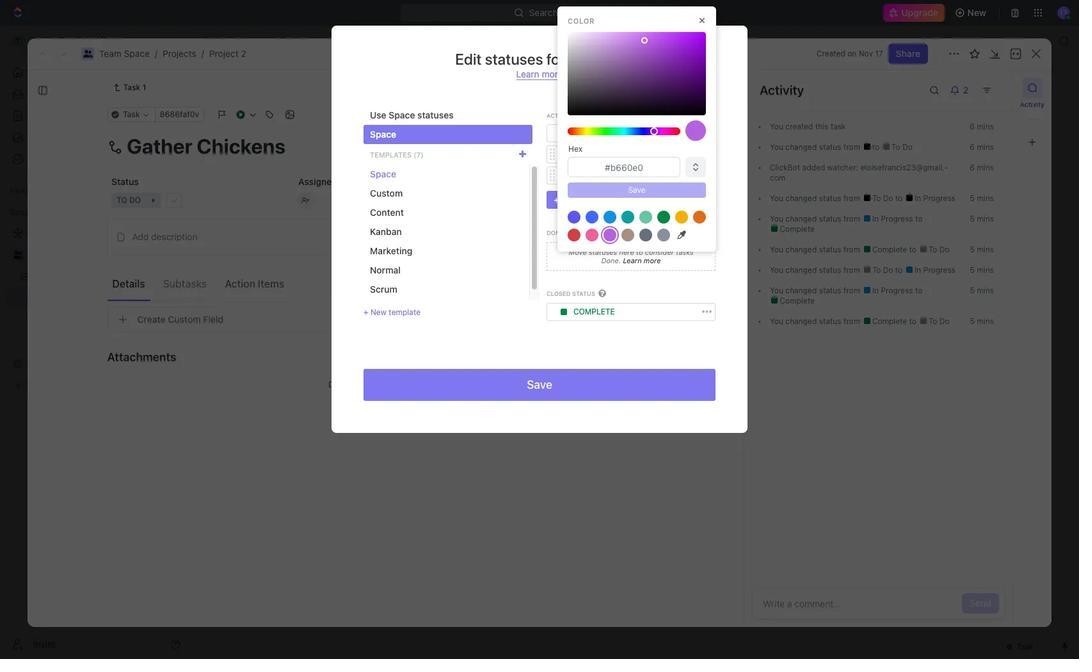 Task type: vqa. For each thing, say whether or not it's contained in the screenshot.


Task type: describe. For each thing, give the bounding box(es) containing it.
attachments button
[[107, 341, 658, 372]]

3 5 from the top
[[971, 245, 975, 254]]

this
[[816, 122, 829, 131]]

list link
[[285, 115, 303, 133]]

3 mins from the top
[[978, 163, 995, 172]]

+ for + new template
[[364, 307, 369, 317]]

6 5 from the top
[[971, 316, 975, 326]]

assigned to
[[298, 176, 348, 187]]

task up content
[[361, 181, 378, 190]]

space down 'edit task name' text box
[[370, 168, 397, 179]]

assigned
[[298, 176, 337, 187]]

gantt link
[[432, 115, 459, 133]]

tasks
[[677, 248, 694, 256]]

6 mins for changed status from
[[971, 142, 995, 152]]

9 mins from the top
[[978, 316, 995, 326]]

com
[[771, 163, 949, 183]]

spaces
[[10, 208, 37, 217]]

7 mins from the top
[[978, 265, 995, 275]]

drop your files here to
[[329, 380, 409, 389]]

details button
[[107, 272, 150, 295]]

1 vertical spatial add task button
[[329, 178, 383, 193]]

6 for changed status from
[[971, 142, 975, 152]]

field
[[203, 314, 224, 325]]

1 button
[[288, 244, 306, 257]]

task down team space / projects / project 2
[[124, 83, 141, 92]]

1 horizontal spatial team space link
[[199, 33, 269, 49]]

8686faf0v button
[[154, 107, 204, 122]]

calendar link
[[324, 115, 365, 133]]

items
[[258, 278, 284, 289]]

to inside move statuses here to consider tasks done.
[[637, 248, 643, 256]]

create
[[137, 314, 166, 325]]

your
[[349, 380, 365, 389]]

list
[[288, 118, 303, 129]]

created
[[786, 122, 814, 131]]

2 from from the top
[[844, 193, 861, 203]]

share button right 17
[[889, 44, 929, 64]]

4 status from the top
[[820, 245, 842, 254]]

search...
[[529, 7, 566, 18]]

new button
[[950, 3, 995, 23]]

3 you from the top
[[771, 193, 784, 203]]

5 changed from the top
[[786, 265, 817, 275]]

subtasks
[[163, 278, 207, 289]]

1 from from the top
[[844, 142, 861, 152]]

drop
[[329, 380, 346, 389]]

7 changed status from from the top
[[784, 316, 863, 326]]

normal
[[370, 265, 401, 275]]

created on nov 17
[[817, 49, 884, 58]]

table link
[[386, 115, 411, 133]]

1 changed status from from the top
[[784, 142, 863, 152]]

learn more
[[621, 256, 661, 265]]

on
[[848, 49, 857, 58]]

hide
[[665, 150, 682, 159]]

eloisefrancis23@gmail.
[[861, 163, 949, 172]]

2 status from the top
[[820, 193, 842, 203]]

team space
[[215, 35, 266, 46]]

7 from from the top
[[844, 316, 861, 326]]

review
[[591, 171, 620, 180]]

more inside edit statuses for projects learn more
[[542, 69, 563, 79]]

eloisefrancis23@gmail. com
[[771, 163, 949, 183]]

1 vertical spatial learn
[[624, 256, 642, 265]]

use
[[370, 110, 387, 120]]

upgrade
[[902, 7, 939, 18]]

customize
[[971, 118, 1016, 129]]

+ add status
[[554, 194, 607, 205]]

share button down the upgrade
[[918, 31, 958, 51]]

description
[[151, 231, 198, 242]]

add description button
[[112, 227, 654, 247]]

home
[[31, 67, 55, 78]]

6 status from the top
[[820, 286, 842, 295]]

attachments
[[107, 350, 176, 363]]

6 changed from the top
[[786, 286, 817, 295]]

1 vertical spatial user group image
[[83, 50, 93, 58]]

favorites
[[10, 186, 44, 195]]

files
[[367, 380, 382, 389]]

task up customize
[[1007, 82, 1026, 93]]

for
[[574, 171, 589, 180]]

done.
[[602, 256, 621, 265]]

8 you from the top
[[771, 316, 784, 326]]

4 5 mins from the top
[[971, 265, 995, 275]]

1 changed from the top
[[786, 142, 817, 152]]

for
[[547, 50, 565, 68]]

task 1
[[124, 83, 146, 92]]

0 horizontal spatial 1
[[143, 83, 146, 92]]

activity inside task sidebar navigation tab list
[[1021, 101, 1045, 108]]

0 horizontal spatial projects link
[[163, 48, 197, 59]]

create custom field
[[137, 314, 224, 325]]

table
[[389, 118, 411, 129]]

17
[[876, 49, 884, 58]]

task 2
[[258, 245, 285, 256]]

assignees button
[[518, 147, 578, 163]]

inbox
[[31, 88, 53, 99]]

new inside button
[[968, 7, 987, 18]]

add description
[[132, 231, 198, 242]]

consider
[[645, 248, 675, 256]]

2 you from the top
[[771, 142, 784, 152]]

5 5 from the top
[[971, 286, 975, 295]]

custom inside button
[[168, 314, 201, 325]]

2 horizontal spatial user group image
[[204, 38, 212, 44]]

home link
[[5, 62, 186, 83]]

task
[[831, 122, 847, 131]]

move statuses here to consider tasks done.
[[569, 248, 694, 265]]

1 horizontal spatial projects link
[[277, 33, 330, 49]]

added
[[803, 163, 826, 172]]

in progress inside the edit statuses for projects dialog
[[574, 149, 625, 159]]

move
[[569, 248, 587, 256]]

add down task 2
[[258, 267, 275, 278]]

space for team space
[[240, 35, 266, 46]]

edit
[[456, 50, 482, 68]]

0 vertical spatial add task
[[987, 82, 1026, 93]]

8 mins from the top
[[978, 286, 995, 295]]

Search tasks... text field
[[920, 145, 1049, 165]]

subtasks button
[[158, 272, 212, 295]]

to do inside the edit statuses for projects dialog
[[574, 128, 598, 138]]

learn inside edit statuses for projects learn more
[[517, 69, 540, 79]]

space for team space / projects / project 2
[[124, 48, 150, 59]]

action items
[[225, 278, 284, 289]]

send
[[970, 598, 992, 608]]

created
[[817, 49, 846, 58]]

6 you from the top
[[771, 265, 784, 275]]

action items button
[[220, 272, 290, 295]]

2 5 mins from the top
[[971, 214, 995, 224]]

marketing
[[370, 245, 413, 256]]

⌘k
[[660, 7, 674, 18]]

sidebar navigation
[[0, 26, 192, 659]]

1 horizontal spatial learn more link
[[621, 256, 661, 265]]

kanban
[[370, 226, 402, 237]]

do inside the edit statuses for projects dialog
[[587, 128, 598, 138]]

invite
[[33, 638, 56, 649]]

8686faf0v
[[160, 110, 199, 119]]

projects for team
[[163, 48, 197, 59]]

added watcher:
[[801, 163, 861, 172]]

task sidebar content section
[[744, 70, 1013, 627]]

2 changed from the top
[[786, 193, 817, 203]]

details
[[112, 278, 145, 289]]

task 1 link
[[107, 80, 151, 95]]

7 changed from the top
[[786, 316, 817, 326]]

automations button
[[964, 31, 1030, 51]]

4 changed status from from the top
[[784, 245, 863, 254]]



Task type: locate. For each thing, give the bounding box(es) containing it.
None field
[[568, 157, 681, 177]]

1 vertical spatial 1
[[300, 245, 304, 255]]

3 6 mins from the top
[[971, 163, 995, 172]]

0 horizontal spatial here
[[384, 380, 400, 389]]

0 vertical spatial user group image
[[204, 38, 212, 44]]

add task button down task 2
[[252, 265, 301, 281]]

2 horizontal spatial add task button
[[980, 78, 1034, 98]]

2 vertical spatial statuses
[[589, 248, 618, 256]]

1 vertical spatial 6 mins
[[971, 142, 995, 152]]

projects for edit
[[569, 50, 624, 68]]

4 5 from the top
[[971, 265, 975, 275]]

1 vertical spatial learn more link
[[621, 256, 661, 265]]

1 right task 2
[[300, 245, 304, 255]]

edit statuses for projects learn more
[[456, 50, 624, 79]]

statuses for edit
[[485, 50, 544, 68]]

6 from from the top
[[844, 286, 861, 295]]

2 vertical spatial add task button
[[252, 265, 301, 281]]

here right files
[[384, 380, 400, 389]]

1 vertical spatial activity
[[1021, 101, 1045, 108]]

1 vertical spatial new
[[371, 307, 387, 317]]

0 horizontal spatial new
[[371, 307, 387, 317]]

share for share button right of 17
[[897, 48, 921, 59]]

task left 1 button
[[258, 245, 278, 256]]

2
[[241, 48, 246, 59], [304, 181, 309, 190], [280, 245, 285, 256], [277, 303, 282, 313]]

add
[[987, 82, 1004, 93], [344, 181, 359, 190], [562, 194, 579, 205], [132, 231, 149, 242], [258, 267, 275, 278]]

team space / projects / project 2
[[99, 48, 246, 59]]

1 horizontal spatial custom
[[370, 188, 403, 199]]

0 horizontal spatial add task
[[258, 267, 296, 278]]

1 5 mins from the top
[[971, 193, 995, 203]]

hex
[[569, 144, 583, 154]]

space up task 1
[[124, 48, 150, 59]]

2 vertical spatial add task
[[258, 267, 296, 278]]

learn more link down for
[[517, 69, 563, 80]]

+
[[554, 194, 560, 205], [364, 307, 369, 317]]

6 mins from the top
[[978, 245, 995, 254]]

0 vertical spatial new
[[968, 7, 987, 18]]

4 mins from the top
[[978, 193, 995, 203]]

2 changed status from from the top
[[784, 193, 863, 203]]

more down for
[[542, 69, 563, 79]]

clickbot
[[771, 163, 801, 172]]

1 horizontal spatial add task button
[[329, 178, 383, 193]]

3 status from the top
[[820, 214, 842, 224]]

task down 1 button
[[277, 267, 296, 278]]

changed status from
[[784, 142, 863, 152], [784, 193, 863, 203], [784, 214, 863, 224], [784, 245, 863, 254], [784, 265, 863, 275], [784, 286, 863, 295], [784, 316, 863, 326]]

1 6 from the top
[[971, 122, 975, 131]]

team up home link
[[99, 48, 122, 59]]

assignees
[[534, 150, 572, 159]]

here up learn more
[[620, 248, 635, 256]]

add task up customize
[[987, 82, 1026, 93]]

learn
[[517, 69, 540, 79], [624, 256, 642, 265]]

custom inside the edit statuses for projects dialog
[[370, 188, 403, 199]]

0 horizontal spatial projects
[[163, 48, 197, 59]]

here
[[620, 248, 635, 256], [384, 380, 400, 389]]

progress
[[584, 149, 625, 159], [924, 193, 956, 203], [882, 214, 914, 224], [924, 265, 956, 275], [882, 286, 914, 295]]

0 horizontal spatial activity
[[760, 83, 805, 97]]

0 vertical spatial status
[[111, 176, 139, 187]]

new down scrum
[[371, 307, 387, 317]]

customize button
[[954, 115, 1020, 133]]

user group image up project
[[204, 38, 212, 44]]

1 vertical spatial share
[[897, 48, 921, 59]]

0 vertical spatial learn
[[517, 69, 540, 79]]

2 6 mins from the top
[[971, 142, 995, 152]]

team for team space / projects / project 2
[[99, 48, 122, 59]]

4 you from the top
[[771, 214, 784, 224]]

0 vertical spatial team
[[215, 35, 238, 46]]

user group image down spaces
[[13, 251, 23, 259]]

0 horizontal spatial statuses
[[418, 110, 454, 120]]

scrum
[[370, 284, 398, 295]]

+ new template
[[364, 307, 421, 317]]

1 horizontal spatial +
[[554, 194, 560, 205]]

4 from from the top
[[844, 245, 861, 254]]

projects inside edit statuses for projects learn more
[[569, 50, 624, 68]]

0 horizontal spatial user group image
[[13, 251, 23, 259]]

you
[[771, 122, 784, 131], [771, 142, 784, 152], [771, 193, 784, 203], [771, 214, 784, 224], [771, 245, 784, 254], [771, 265, 784, 275], [771, 286, 784, 295], [771, 316, 784, 326]]

tree
[[5, 223, 186, 396]]

1 horizontal spatial team
[[215, 35, 238, 46]]

add inside the edit statuses for projects dialog
[[562, 194, 579, 205]]

add task up content
[[344, 181, 378, 190]]

6 changed status from from the top
[[784, 286, 863, 295]]

gantt
[[435, 118, 459, 129]]

share button
[[918, 31, 958, 51], [889, 44, 929, 64]]

6 mins for added watcher:
[[971, 163, 995, 172]]

2 vertical spatial 6
[[971, 163, 975, 172]]

from
[[844, 142, 861, 152], [844, 193, 861, 203], [844, 214, 861, 224], [844, 245, 861, 254], [844, 265, 861, 275], [844, 286, 861, 295], [844, 316, 861, 326]]

+ for + add status
[[554, 194, 560, 205]]

learn more link down consider
[[621, 256, 661, 265]]

new inside the edit statuses for projects dialog
[[371, 307, 387, 317]]

0 vertical spatial more
[[542, 69, 563, 79]]

statuses for move
[[589, 248, 618, 256]]

3 5 mins from the top
[[971, 245, 995, 254]]

0 vertical spatial +
[[554, 194, 560, 205]]

for review
[[574, 171, 620, 180]]

1 vertical spatial here
[[384, 380, 400, 389]]

1 vertical spatial add task
[[344, 181, 378, 190]]

statuses inside edit statuses for projects learn more
[[485, 50, 544, 68]]

1 vertical spatial custom
[[168, 314, 201, 325]]

share
[[926, 35, 950, 46], [897, 48, 921, 59]]

team up project 2 link
[[215, 35, 238, 46]]

space for use space statuses
[[389, 110, 415, 120]]

add task button up customize
[[980, 78, 1034, 98]]

5 mins from the top
[[978, 214, 995, 224]]

share for share button underneath the upgrade
[[926, 35, 950, 46]]

1 vertical spatial statuses
[[418, 110, 454, 120]]

0 vertical spatial learn more link
[[517, 69, 563, 80]]

7 you from the top
[[771, 286, 784, 295]]

add task down task 2
[[258, 267, 296, 278]]

1 horizontal spatial status
[[581, 194, 607, 205]]

calendar
[[327, 118, 365, 129]]

1 inside button
[[300, 245, 304, 255]]

1 vertical spatial more
[[644, 256, 661, 265]]

5 from from the top
[[844, 265, 861, 275]]

1 horizontal spatial share
[[926, 35, 950, 46]]

board link
[[236, 115, 264, 133]]

2 mins from the top
[[978, 142, 995, 152]]

watcher:
[[828, 163, 859, 172]]

add left description
[[132, 231, 149, 242]]

1 horizontal spatial projects
[[293, 35, 326, 46]]

here inside move statuses here to consider tasks done.
[[620, 248, 635, 256]]

1 vertical spatial 6
[[971, 142, 975, 152]]

statuses left for
[[485, 50, 544, 68]]

activity
[[760, 83, 805, 97], [1021, 101, 1045, 108]]

3 changed status from from the top
[[784, 214, 863, 224]]

add task button
[[980, 78, 1034, 98], [329, 178, 383, 193], [252, 265, 301, 281]]

status inside dialog
[[581, 194, 607, 205]]

add task button up content
[[329, 178, 383, 193]]

share right 17
[[897, 48, 921, 59]]

1 horizontal spatial here
[[620, 248, 635, 256]]

user group image inside tree
[[13, 251, 23, 259]]

statuses inside move statuses here to consider tasks done.
[[589, 248, 618, 256]]

new up automations
[[968, 7, 987, 18]]

1 horizontal spatial activity
[[1021, 101, 1045, 108]]

team space link
[[199, 33, 269, 49], [99, 48, 150, 59]]

to do
[[574, 128, 598, 138], [890, 142, 913, 152], [871, 193, 896, 203], [927, 245, 950, 254], [871, 265, 896, 275], [238, 303, 262, 313], [927, 316, 950, 326]]

3 from from the top
[[844, 214, 861, 224]]

5 changed status from from the top
[[784, 265, 863, 275]]

projects link left project
[[163, 48, 197, 59]]

team for team space
[[215, 35, 238, 46]]

content
[[370, 207, 404, 218]]

user group image up home link
[[83, 50, 93, 58]]

status
[[111, 176, 139, 187], [581, 194, 607, 205]]

0 vertical spatial 6
[[971, 122, 975, 131]]

/
[[271, 35, 274, 46], [332, 35, 335, 46], [155, 48, 158, 59], [202, 48, 204, 59]]

1 vertical spatial +
[[364, 307, 369, 317]]

3 changed from the top
[[786, 214, 817, 224]]

nov
[[859, 49, 874, 58]]

1 horizontal spatial new
[[968, 7, 987, 18]]

6
[[971, 122, 975, 131], [971, 142, 975, 152], [971, 163, 975, 172]]

2 horizontal spatial add task
[[987, 82, 1026, 93]]

space up project 2 link
[[240, 35, 266, 46]]

project 2 link
[[209, 48, 246, 59]]

add right assigned
[[344, 181, 359, 190]]

add up customize
[[987, 82, 1004, 93]]

space down the use
[[370, 129, 397, 140]]

use space statuses
[[370, 110, 454, 120]]

+ left "template"
[[364, 307, 369, 317]]

inbox link
[[5, 84, 186, 104]]

activity inside task sidebar content section
[[760, 83, 805, 97]]

7 status from the top
[[820, 316, 842, 326]]

0 horizontal spatial add task button
[[252, 265, 301, 281]]

+ down "assignees"
[[554, 194, 560, 205]]

in inside the edit statuses for projects dialog
[[574, 149, 582, 159]]

hide button
[[660, 147, 687, 163]]

0 vertical spatial custom
[[370, 188, 403, 199]]

5 you from the top
[[771, 245, 784, 254]]

1 status from the top
[[820, 142, 842, 152]]

2 6 from the top
[[971, 142, 975, 152]]

0 vertical spatial add task button
[[980, 78, 1034, 98]]

0 vertical spatial 1
[[143, 83, 146, 92]]

1 horizontal spatial more
[[644, 256, 661, 265]]

0 horizontal spatial custom
[[168, 314, 201, 325]]

0 horizontal spatial +
[[364, 307, 369, 317]]

1 horizontal spatial user group image
[[83, 50, 93, 58]]

2 vertical spatial 6 mins
[[971, 163, 995, 172]]

0 vertical spatial 6 mins
[[971, 122, 995, 131]]

projects link right team space
[[277, 33, 330, 49]]

statuses up the done.
[[589, 248, 618, 256]]

0 vertical spatial statuses
[[485, 50, 544, 68]]

3 6 from the top
[[971, 163, 975, 172]]

custom up content
[[370, 188, 403, 199]]

edit statuses for projects dialog
[[332, 26, 748, 433]]

5 5 mins from the top
[[971, 286, 995, 295]]

send button
[[963, 593, 1000, 614]]

1 horizontal spatial statuses
[[485, 50, 544, 68]]

statuses
[[485, 50, 544, 68], [418, 110, 454, 120], [589, 248, 618, 256]]

0 horizontal spatial share
[[897, 48, 921, 59]]

upgrade link
[[884, 4, 945, 22]]

0 vertical spatial here
[[620, 248, 635, 256]]

add inside button
[[132, 231, 149, 242]]

you created this task
[[771, 122, 847, 131]]

2 5 from the top
[[971, 214, 975, 224]]

color options list
[[566, 208, 709, 244]]

Edit task name text field
[[107, 134, 658, 158]]

share down the upgrade
[[926, 35, 950, 46]]

color
[[568, 16, 595, 25]]

more
[[542, 69, 563, 79], [644, 256, 661, 265]]

mins
[[978, 122, 995, 131], [978, 142, 995, 152], [978, 163, 995, 172], [978, 193, 995, 203], [978, 214, 995, 224], [978, 245, 995, 254], [978, 265, 995, 275], [978, 286, 995, 295], [978, 316, 995, 326]]

learn more link
[[517, 69, 563, 80], [621, 256, 661, 265]]

statuses right table at the top left
[[418, 110, 454, 120]]

1 horizontal spatial learn
[[624, 256, 642, 265]]

tree inside sidebar navigation
[[5, 223, 186, 396]]

1 down team space / projects / project 2
[[143, 83, 146, 92]]

0 horizontal spatial team
[[99, 48, 122, 59]]

0 horizontal spatial more
[[542, 69, 563, 79]]

5 status from the top
[[820, 265, 842, 275]]

progress inside the edit statuses for projects dialog
[[584, 149, 625, 159]]

6 5 mins from the top
[[971, 316, 995, 326]]

2 horizontal spatial statuses
[[589, 248, 618, 256]]

0 horizontal spatial team space link
[[99, 48, 150, 59]]

2 vertical spatial user group image
[[13, 251, 23, 259]]

user group image
[[204, 38, 212, 44], [83, 50, 93, 58], [13, 251, 23, 259]]

action
[[225, 278, 255, 289]]

0 vertical spatial activity
[[760, 83, 805, 97]]

1 5 from the top
[[971, 193, 975, 203]]

0 horizontal spatial learn more link
[[517, 69, 563, 80]]

custom left field
[[168, 314, 201, 325]]

complete
[[574, 307, 615, 316]]

favorites button
[[5, 183, 49, 199]]

space right the use
[[389, 110, 415, 120]]

project
[[209, 48, 239, 59]]

projects
[[293, 35, 326, 46], [163, 48, 197, 59], [569, 50, 624, 68]]

2 horizontal spatial projects
[[569, 50, 624, 68]]

1 mins from the top
[[978, 122, 995, 131]]

add down the for
[[562, 194, 579, 205]]

0 horizontal spatial status
[[111, 176, 139, 187]]

0 horizontal spatial learn
[[517, 69, 540, 79]]

create custom field button
[[107, 307, 658, 332]]

team
[[215, 35, 238, 46], [99, 48, 122, 59]]

0 vertical spatial share
[[926, 35, 950, 46]]

more down consider
[[644, 256, 661, 265]]

4 changed from the top
[[786, 245, 817, 254]]

custom
[[370, 188, 403, 199], [168, 314, 201, 325]]

1 vertical spatial status
[[581, 194, 607, 205]]

1 vertical spatial team
[[99, 48, 122, 59]]

1 horizontal spatial add task
[[344, 181, 378, 190]]

1 horizontal spatial 1
[[300, 245, 304, 255]]

1 6 mins from the top
[[971, 122, 995, 131]]

1 you from the top
[[771, 122, 784, 131]]

6 for added watcher:
[[971, 163, 975, 172]]

do
[[587, 128, 598, 138], [903, 142, 913, 152], [884, 193, 894, 203], [940, 245, 950, 254], [884, 265, 894, 275], [250, 303, 262, 313], [940, 316, 950, 326]]

task sidebar navigation tab list
[[1019, 78, 1047, 152]]



